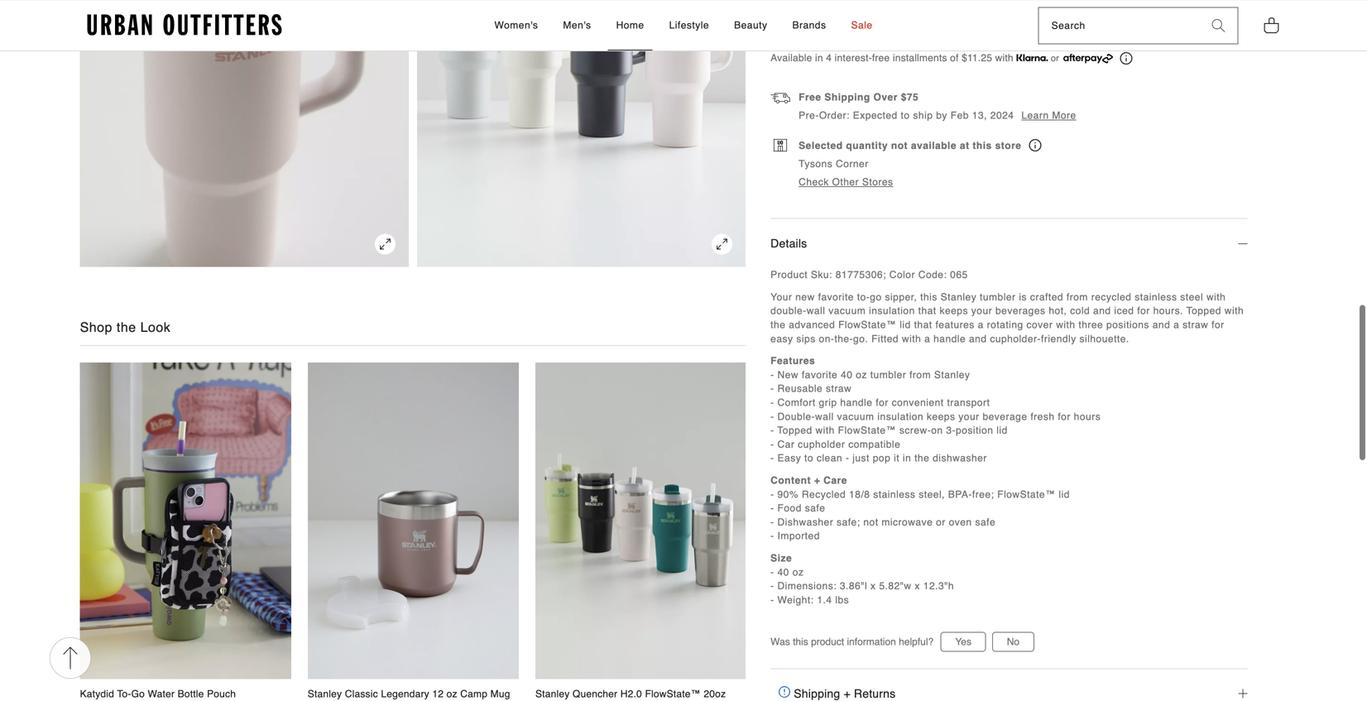 Task type: locate. For each thing, give the bounding box(es) containing it.
+ inside content + care - 90% recycled 18/8 stainless steel, bpa-free;  flowstate™ lid - food safe - dishwasher safe; not microwave or oven safe - imported
[[815, 475, 821, 486]]

safe right oven
[[976, 517, 996, 528]]

or inside content + care - 90% recycled 18/8 stainless steel, bpa-free;  flowstate™ lid - food safe - dishwasher safe; not microwave or oven safe - imported
[[937, 517, 946, 528]]

13,
[[973, 110, 988, 121]]

learn more button
[[1022, 109, 1077, 123]]

features
[[771, 355, 816, 367]]

40 down size
[[778, 567, 790, 578]]

hours
[[1075, 411, 1101, 423]]

shipping inside "dropdown button"
[[794, 687, 841, 700]]

favorite inside your new favorite to-go sipper, this stanley tumbler is crafted from recycled stainless steel with double-wall vacuum insulation that keeps your beverages hot, cold and iced for hours. topped with the advanced flowstate™ lid that features a rotating cover with three positions and a straw for easy sips on-the-go. fitted with a handle and cupholder-friendly silhouette.
[[819, 291, 855, 303]]

0 horizontal spatial safe
[[805, 503, 826, 514]]

cupholder-
[[991, 333, 1042, 345]]

stainless up hours.
[[1135, 291, 1178, 303]]

my shopping bag image
[[1264, 16, 1281, 34]]

shipping options image
[[771, 91, 791, 111]]

1.4
[[818, 594, 833, 606]]

0 vertical spatial oz
[[856, 369, 868, 381]]

0 vertical spatial in
[[816, 52, 824, 64]]

from up convenient
[[910, 369, 932, 381]]

40
[[841, 369, 853, 381], [778, 567, 790, 578]]

and down hours.
[[1153, 319, 1171, 331]]

insulation down "sipper,"
[[870, 305, 916, 317]]

2 zoom in image from the left
[[712, 234, 733, 255]]

topped down steel
[[1187, 305, 1222, 317]]

car
[[778, 439, 795, 450]]

keeps up on
[[927, 411, 956, 423]]

0 vertical spatial from
[[1067, 291, 1089, 303]]

1 vertical spatial stainless
[[874, 489, 916, 500]]

1 horizontal spatial or
[[1051, 53, 1060, 63]]

+ for care
[[815, 475, 821, 486]]

that left features
[[915, 319, 933, 331]]

straw inside your new favorite to-go sipper, this stanley tumbler is crafted from recycled stainless steel with double-wall vacuum insulation that keeps your beverages hot, cold and iced for hours. topped with the advanced flowstate™ lid that features a rotating cover with three positions and a straw for easy sips on-the-go. fitted with a handle and cupholder-friendly silhouette.
[[1183, 319, 1209, 331]]

afterpay image
[[1064, 54, 1114, 63]]

care
[[824, 475, 848, 486]]

None search field
[[1040, 8, 1200, 44]]

x right 3.86"l
[[871, 581, 876, 592]]

lid inside features - new favorite 40 oz tumbler from stanley - reusable straw - comfort grip handle for convenient transport - double-wall vacuum insulation keeps your beverage fresh for hours - topped with flowstate™ screw-on 3-position lid - car cupholder compatible - easy to clean - just pop it in the dishwasher
[[997, 425, 1008, 436]]

and down features
[[970, 333, 987, 345]]

0 vertical spatial +
[[815, 475, 821, 486]]

alert image
[[779, 686, 791, 698]]

and
[[1094, 305, 1112, 317], [1153, 319, 1171, 331], [970, 333, 987, 345]]

shipping + returns button
[[771, 669, 1248, 701]]

flowstate™ right free;
[[998, 489, 1056, 500]]

pop
[[873, 453, 891, 464]]

over
[[874, 91, 898, 103]]

1 vertical spatial tumbler
[[871, 369, 907, 381]]

in left 4
[[816, 52, 824, 64]]

rotating
[[988, 319, 1024, 331]]

a down hours.
[[1174, 319, 1180, 331]]

topped
[[1187, 305, 1222, 317], [778, 425, 813, 436]]

1 horizontal spatial +
[[844, 687, 851, 700]]

favorite down sku:
[[819, 291, 855, 303]]

pouch
[[207, 688, 236, 700]]

product
[[812, 636, 845, 648]]

safe
[[805, 503, 826, 514], [976, 517, 996, 528]]

with up cupholder on the right bottom
[[816, 425, 835, 436]]

1 horizontal spatial the
[[771, 319, 786, 331]]

stainless inside your new favorite to-go sipper, this stanley tumbler is crafted from recycled stainless steel with double-wall vacuum insulation that keeps your beverages hot, cold and iced for hours. topped with the advanced flowstate™ lid that features a rotating cover with three positions and a straw for easy sips on-the-go. fitted with a handle and cupholder-friendly silhouette.
[[1135, 291, 1178, 303]]

oz down go.
[[856, 369, 868, 381]]

+ inside "dropdown button"
[[844, 687, 851, 700]]

0 vertical spatial 40
[[841, 369, 853, 381]]

compatible
[[849, 439, 901, 450]]

0 vertical spatial keeps
[[940, 305, 969, 317]]

sku:
[[811, 269, 833, 281]]

to down cupholder on the right bottom
[[805, 453, 814, 464]]

keeps up features
[[940, 305, 969, 317]]

0 horizontal spatial stainless
[[874, 489, 916, 500]]

1 horizontal spatial topped
[[1187, 305, 1222, 317]]

1 horizontal spatial in
[[903, 453, 912, 464]]

topped down double-
[[778, 425, 813, 436]]

1 horizontal spatial tumbler
[[980, 291, 1016, 303]]

handle inside your new favorite to-go sipper, this stanley tumbler is crafted from recycled stainless steel with double-wall vacuum insulation that keeps your beverages hot, cold and iced for hours. topped with the advanced flowstate™ lid that features a rotating cover with three positions and a straw for easy sips on-the-go. fitted with a handle and cupholder-friendly silhouette.
[[934, 333, 966, 345]]

fitted
[[872, 333, 899, 345]]

expected
[[853, 110, 898, 121]]

1 vertical spatial in
[[903, 453, 912, 464]]

vacuum up compatible
[[838, 411, 875, 423]]

1 vertical spatial topped
[[778, 425, 813, 436]]

cupholder
[[798, 439, 846, 450]]

or left oven
[[937, 517, 946, 528]]

1 vertical spatial oz
[[793, 567, 804, 578]]

in right it
[[903, 453, 912, 464]]

the right it
[[915, 453, 930, 464]]

0 horizontal spatial from
[[910, 369, 932, 381]]

2 vertical spatial lid
[[1059, 489, 1071, 500]]

straw up grip
[[826, 383, 852, 395]]

0 horizontal spatial straw
[[826, 383, 852, 395]]

fresh
[[1031, 411, 1055, 423]]

the up easy
[[771, 319, 786, 331]]

1 vertical spatial +
[[844, 687, 851, 700]]

1 vertical spatial and
[[1153, 319, 1171, 331]]

information
[[847, 636, 897, 648]]

2 horizontal spatial to
[[901, 110, 911, 121]]

flowstate™ up compatible
[[839, 425, 897, 436]]

0 horizontal spatial tumbler
[[871, 369, 907, 381]]

0 horizontal spatial 40
[[778, 567, 790, 578]]

was this product information helpful?
[[771, 636, 934, 648]]

+ left returns at the bottom of the page
[[844, 687, 851, 700]]

your
[[771, 291, 793, 303]]

1 vertical spatial handle
[[841, 397, 873, 409]]

tumbler inside your new favorite to-go sipper, this stanley tumbler is crafted from recycled stainless steel with double-wall vacuum insulation that keeps your beverages hot, cold and iced for hours. topped with the advanced flowstate™ lid that features a rotating cover with three positions and a straw for easy sips on-the-go. fitted with a handle and cupholder-friendly silhouette.
[[980, 291, 1016, 303]]

wall up advanced
[[807, 305, 826, 317]]

insulation inside your new favorite to-go sipper, this stanley tumbler is crafted from recycled stainless steel with double-wall vacuum insulation that keeps your beverages hot, cold and iced for hours. topped with the advanced flowstate™ lid that features a rotating cover with three positions and a straw for easy sips on-the-go. fitted with a handle and cupholder-friendly silhouette.
[[870, 305, 916, 317]]

0 vertical spatial topped
[[1187, 305, 1222, 317]]

flowstate™ inside content + care - 90% recycled 18/8 stainless steel, bpa-free;  flowstate™ lid - food safe - dishwasher safe; not microwave or oven safe - imported
[[998, 489, 1056, 500]]

from up cold
[[1067, 291, 1089, 303]]

0 horizontal spatial or
[[937, 517, 946, 528]]

1 vertical spatial or
[[937, 517, 946, 528]]

this right 'was' on the right of page
[[793, 636, 809, 648]]

0 horizontal spatial to
[[793, 22, 802, 33]]

handle right grip
[[841, 397, 873, 409]]

flowstate™ inside features - new favorite 40 oz tumbler from stanley - reusable straw - comfort grip handle for convenient transport - double-wall vacuum insulation keeps your beverage fresh for hours - topped with flowstate™ screw-on 3-position lid - car cupholder compatible - easy to clean - just pop it in the dishwasher
[[839, 425, 897, 436]]

0 horizontal spatial handle
[[841, 397, 873, 409]]

20oz
[[704, 688, 726, 700]]

topped inside features - new favorite 40 oz tumbler from stanley - reusable straw - comfort grip handle for convenient transport - double-wall vacuum insulation keeps your beverage fresh for hours - topped with flowstate™ screw-on 3-position lid - car cupholder compatible - easy to clean - just pop it in the dishwasher
[[778, 425, 813, 436]]

wall inside features - new favorite 40 oz tumbler from stanley - reusable straw - comfort grip handle for convenient transport - double-wall vacuum insulation keeps your beverage fresh for hours - topped with flowstate™ screw-on 3-position lid - car cupholder compatible - easy to clean - just pop it in the dishwasher
[[816, 411, 834, 423]]

stanley down 065
[[941, 291, 977, 303]]

straw inside features - new favorite 40 oz tumbler from stanley - reusable straw - comfort grip handle for convenient transport - double-wall vacuum insulation keeps your beverage fresh for hours - topped with flowstate™ screw-on 3-position lid - car cupholder compatible - easy to clean - just pop it in the dishwasher
[[826, 383, 852, 395]]

vacuum down to-
[[829, 305, 866, 317]]

0 vertical spatial not
[[892, 140, 908, 152]]

40 down "the-"
[[841, 369, 853, 381]]

065
[[951, 269, 969, 281]]

1 horizontal spatial lid
[[997, 425, 1008, 436]]

0 vertical spatial vacuum
[[829, 305, 866, 317]]

2 horizontal spatial and
[[1153, 319, 1171, 331]]

the inside features - new favorite 40 oz tumbler from stanley - reusable straw - comfort grip handle for convenient transport - double-wall vacuum insulation keeps your beverage fresh for hours - topped with flowstate™ screw-on 3-position lid - car cupholder compatible - easy to clean - just pop it in the dishwasher
[[915, 453, 930, 464]]

selected
[[799, 140, 843, 152]]

0 horizontal spatial and
[[970, 333, 987, 345]]

shipping right alert image at the bottom of page
[[794, 687, 841, 700]]

to right add at the top right of the page
[[793, 22, 802, 33]]

1 vertical spatial keeps
[[927, 411, 956, 423]]

1 horizontal spatial this
[[921, 291, 938, 303]]

shipping up the order:
[[825, 91, 871, 103]]

+
[[815, 475, 821, 486], [844, 687, 851, 700]]

handle down features
[[934, 333, 966, 345]]

not
[[892, 140, 908, 152], [864, 517, 879, 528]]

0 horizontal spatial topped
[[778, 425, 813, 436]]

stainless up microwave
[[874, 489, 916, 500]]

1 zoom in image from the left
[[375, 234, 396, 255]]

stanley inside "link"
[[308, 688, 342, 700]]

not right safe;
[[864, 517, 879, 528]]

0 vertical spatial insulation
[[870, 305, 916, 317]]

0 horizontal spatial zoom in image
[[375, 234, 396, 255]]

2 horizontal spatial lid
[[1059, 489, 1071, 500]]

0 horizontal spatial +
[[815, 475, 821, 486]]

dishwasher
[[778, 517, 834, 528]]

0 vertical spatial favorite
[[819, 291, 855, 303]]

from
[[1067, 291, 1089, 303], [910, 369, 932, 381]]

returns
[[854, 687, 896, 700]]

1 horizontal spatial handle
[[934, 333, 966, 345]]

safe down recycled
[[805, 503, 826, 514]]

your down transport
[[959, 411, 980, 423]]

0 vertical spatial wall
[[807, 305, 826, 317]]

favorite inside features - new favorite 40 oz tumbler from stanley - reusable straw - comfort grip handle for convenient transport - double-wall vacuum insulation keeps your beverage fresh for hours - topped with flowstate™ screw-on 3-position lid - car cupholder compatible - easy to clean - just pop it in the dishwasher
[[802, 369, 838, 381]]

1 vertical spatial 40
[[778, 567, 790, 578]]

katydid to-go water bottle pouch image
[[80, 362, 291, 679]]

insulation up screw-
[[878, 411, 924, 423]]

favorite up reusable at bottom right
[[802, 369, 838, 381]]

Search text field
[[1040, 8, 1200, 44]]

with
[[996, 52, 1014, 64], [1207, 291, 1227, 303], [1225, 305, 1245, 317], [1057, 319, 1076, 331], [903, 333, 922, 345], [816, 425, 835, 436]]

crafted
[[1031, 291, 1064, 303]]

0 horizontal spatial not
[[864, 517, 879, 528]]

stanley inside your new favorite to-go sipper, this stanley tumbler is crafted from recycled stainless steel with double-wall vacuum insulation that keeps your beverages hot, cold and iced for hours. topped with the advanced flowstate™ lid that features a rotating cover with three positions and a straw for easy sips on-the-go. fitted with a handle and cupholder-friendly silhouette.
[[941, 291, 977, 303]]

the left look
[[117, 320, 136, 335]]

flowstate™ right the h2.0
[[645, 688, 701, 700]]

the
[[771, 319, 786, 331], [117, 320, 136, 335], [915, 453, 930, 464]]

stanley left classic
[[308, 688, 342, 700]]

0 horizontal spatial lid
[[900, 319, 912, 331]]

zoom in image
[[375, 234, 396, 255], [712, 234, 733, 255]]

a left rotating
[[978, 319, 984, 331]]

2 horizontal spatial the
[[915, 453, 930, 464]]

to left ship
[[901, 110, 911, 121]]

flowstate™
[[839, 319, 897, 331], [839, 425, 897, 436], [998, 489, 1056, 500], [645, 688, 701, 700]]

1 vertical spatial safe
[[976, 517, 996, 528]]

x left 12.3"h
[[915, 581, 921, 592]]

1 vertical spatial straw
[[826, 383, 852, 395]]

vacuum inside your new favorite to-go sipper, this stanley tumbler is crafted from recycled stainless steel with double-wall vacuum insulation that keeps your beverages hot, cold and iced for hours. topped with the advanced flowstate™ lid that features a rotating cover with three positions and a straw for easy sips on-the-go. fitted with a handle and cupholder-friendly silhouette.
[[829, 305, 866, 317]]

0 horizontal spatial this
[[793, 636, 809, 648]]

not inside content + care - 90% recycled 18/8 stainless steel, bpa-free;  flowstate™ lid - food safe - dishwasher safe; not microwave or oven safe - imported
[[864, 517, 879, 528]]

1 vertical spatial insulation
[[878, 411, 924, 423]]

1 horizontal spatial and
[[1094, 305, 1112, 317]]

free;
[[973, 489, 995, 500]]

1 vertical spatial vacuum
[[838, 411, 875, 423]]

oz up dimensions:
[[793, 567, 804, 578]]

1 horizontal spatial oz
[[793, 567, 804, 578]]

stanley up transport
[[935, 369, 971, 381]]

your up rotating
[[972, 305, 993, 317]]

shipping + returns
[[791, 687, 896, 700]]

dimensions:
[[778, 581, 837, 592]]

1 horizontal spatial a
[[978, 319, 984, 331]]

size
[[771, 553, 793, 564]]

+ up recycled
[[815, 475, 821, 486]]

0 vertical spatial shipping
[[825, 91, 871, 103]]

x
[[871, 581, 876, 592], [915, 581, 921, 592]]

store pickup image
[[774, 139, 788, 152], [774, 139, 788, 152]]

vacuum inside features - new favorite 40 oz tumbler from stanley - reusable straw - comfort grip handle for convenient transport - double-wall vacuum insulation keeps your beverage fresh for hours - topped with flowstate™ screw-on 3-position lid - car cupholder compatible - easy to clean - just pop it in the dishwasher
[[838, 411, 875, 423]]

it
[[894, 453, 900, 464]]

lid right free;
[[1059, 489, 1071, 500]]

was
[[771, 636, 791, 648]]

corner
[[836, 158, 869, 170]]

tumbler down fitted
[[871, 369, 907, 381]]

lid down beverage at the right of the page
[[997, 425, 1008, 436]]

content
[[771, 475, 812, 486]]

0 vertical spatial or
[[1051, 53, 1060, 63]]

a
[[978, 319, 984, 331], [1174, 319, 1180, 331], [925, 333, 931, 345]]

1 vertical spatial wall
[[816, 411, 834, 423]]

not right quantity
[[892, 140, 908, 152]]

a right fitted
[[925, 333, 931, 345]]

your inside features - new favorite 40 oz tumbler from stanley - reusable straw - comfort grip handle for convenient transport - double-wall vacuum insulation keeps your beverage fresh for hours - topped with flowstate™ screw-on 3-position lid - car cupholder compatible - easy to clean - just pop it in the dishwasher
[[959, 411, 980, 423]]

klarna image
[[1017, 54, 1049, 61]]

1 vertical spatial lid
[[997, 425, 1008, 436]]

0 vertical spatial lid
[[900, 319, 912, 331]]

or right klarna icon
[[1051, 53, 1060, 63]]

ship
[[914, 110, 934, 121]]

2 vertical spatial to
[[805, 453, 814, 464]]

oz right 12
[[447, 688, 458, 700]]

2 vertical spatial oz
[[447, 688, 458, 700]]

$11.25
[[962, 52, 993, 64]]

1 vertical spatial this
[[921, 291, 938, 303]]

this right at
[[973, 140, 993, 152]]

imported
[[778, 531, 820, 542]]

insulation inside features - new favorite 40 oz tumbler from stanley - reusable straw - comfort grip handle for convenient transport - double-wall vacuum insulation keeps your beverage fresh for hours - topped with flowstate™ screw-on 3-position lid - car cupholder compatible - easy to clean - just pop it in the dishwasher
[[878, 411, 924, 423]]

this down code:
[[921, 291, 938, 303]]

lid down "sipper,"
[[900, 319, 912, 331]]

from inside your new favorite to-go sipper, this stanley tumbler is crafted from recycled stainless steel with double-wall vacuum insulation that keeps your beverages hot, cold and iced for hours. topped with the advanced flowstate™ lid that features a rotating cover with three positions and a straw for easy sips on-the-go. fitted with a handle and cupholder-friendly silhouette.
[[1067, 291, 1089, 303]]

1 horizontal spatial zoom in image
[[712, 234, 733, 255]]

bottle
[[178, 688, 204, 700]]

in
[[816, 52, 824, 64], [903, 453, 912, 464]]

handle inside features - new favorite 40 oz tumbler from stanley - reusable straw - comfort grip handle for convenient transport - double-wall vacuum insulation keeps your beverage fresh for hours - topped with flowstate™ screw-on 3-position lid - car cupholder compatible - easy to clean - just pop it in the dishwasher
[[841, 397, 873, 409]]

stanley inside the stanley quencher h2.0 flowstate™ 20oz
[[536, 688, 570, 700]]

grip
[[819, 397, 838, 409]]

0 horizontal spatial oz
[[447, 688, 458, 700]]

oz inside "link"
[[447, 688, 458, 700]]

1 vertical spatial to
[[901, 110, 911, 121]]

0 vertical spatial this
[[973, 140, 993, 152]]

0 vertical spatial tumbler
[[980, 291, 1016, 303]]

1 horizontal spatial from
[[1067, 291, 1089, 303]]

2 horizontal spatial this
[[973, 140, 993, 152]]

and down recycled
[[1094, 305, 1112, 317]]

lifestyle link
[[661, 1, 718, 51]]

easy
[[778, 453, 802, 464]]

1 horizontal spatial x
[[915, 581, 921, 592]]

this
[[973, 140, 993, 152], [921, 291, 938, 303], [793, 636, 809, 648]]

1 vertical spatial favorite
[[802, 369, 838, 381]]

tumbler inside features - new favorite 40 oz tumbler from stanley - reusable straw - comfort grip handle for convenient transport - double-wall vacuum insulation keeps your beverage fresh for hours - topped with flowstate™ screw-on 3-position lid - car cupholder compatible - easy to clean - just pop it in the dishwasher
[[871, 369, 907, 381]]

stanley left quencher
[[536, 688, 570, 700]]

1 horizontal spatial to
[[805, 453, 814, 464]]

advanced
[[789, 319, 836, 331]]

stanley quencher h2.0 flowstate™ 20oz link
[[536, 362, 747, 701]]

1 horizontal spatial 40
[[841, 369, 853, 381]]

wish
[[805, 22, 829, 33]]

0 vertical spatial straw
[[1183, 319, 1209, 331]]

home link
[[608, 1, 653, 51]]

stanley
[[941, 291, 977, 303], [935, 369, 971, 381], [308, 688, 342, 700], [536, 688, 570, 700]]

0 vertical spatial to
[[793, 22, 802, 33]]

0 vertical spatial stainless
[[1135, 291, 1178, 303]]

tumbler left is
[[980, 291, 1016, 303]]

dishwasher
[[933, 453, 988, 464]]

0 horizontal spatial x
[[871, 581, 876, 592]]

installments
[[893, 52, 948, 64]]

3-
[[947, 425, 956, 436]]

keeps inside features - new favorite 40 oz tumbler from stanley - reusable straw - comfort grip handle for convenient transport - double-wall vacuum insulation keeps your beverage fresh for hours - topped with flowstate™ screw-on 3-position lid - car cupholder compatible - easy to clean - just pop it in the dishwasher
[[927, 411, 956, 423]]

2 vertical spatial and
[[970, 333, 987, 345]]

clean
[[817, 453, 843, 464]]

available
[[912, 140, 957, 152]]

lbs
[[836, 594, 850, 606]]

that up features
[[919, 305, 937, 317]]

new
[[778, 369, 799, 381]]

1 vertical spatial your
[[959, 411, 980, 423]]

keeps inside your new favorite to-go sipper, this stanley tumbler is crafted from recycled stainless steel with double-wall vacuum insulation that keeps your beverages hot, cold and iced for hours. topped with the advanced flowstate™ lid that features a rotating cover with three positions and a straw for easy sips on-the-go. fitted with a handle and cupholder-friendly silhouette.
[[940, 305, 969, 317]]

go.
[[854, 333, 869, 345]]

stanley classic legendary 12 oz camp mug link
[[308, 362, 519, 701]]

lid inside your new favorite to-go sipper, this stanley tumbler is crafted from recycled stainless steel with double-wall vacuum insulation that keeps your beverages hot, cold and iced for hours. topped with the advanced flowstate™ lid that features a rotating cover with three positions and a straw for easy sips on-the-go. fitted with a handle and cupholder-friendly silhouette.
[[900, 319, 912, 331]]

product
[[771, 269, 808, 281]]

0 vertical spatial handle
[[934, 333, 966, 345]]

wall down grip
[[816, 411, 834, 423]]

40 inside size - 40 oz - dimensions: 3.86"l x 5.82"w x 12.3"h - weight: 1.4 lbs
[[778, 567, 790, 578]]

quantity
[[847, 140, 889, 152]]

1 horizontal spatial stainless
[[1135, 291, 1178, 303]]

1 horizontal spatial straw
[[1183, 319, 1209, 331]]

iced
[[1115, 305, 1135, 317]]

straw down steel
[[1183, 319, 1209, 331]]

flowstate™ inside your new favorite to-go sipper, this stanley tumbler is crafted from recycled stainless steel with double-wall vacuum insulation that keeps your beverages hot, cold and iced for hours. topped with the advanced flowstate™ lid that features a rotating cover with three positions and a straw for easy sips on-the-go. fitted with a handle and cupholder-friendly silhouette.
[[839, 319, 897, 331]]

5.82"w
[[880, 581, 912, 592]]

flowstate™ up go.
[[839, 319, 897, 331]]

stanley quencher h2.0 flowstate™ 20oz tumbler image
[[536, 362, 747, 679]]

stanley quencher 2.0 flowstate 40 oz tumbler #3 image
[[417, 0, 746, 267]]

0 vertical spatial your
[[972, 305, 993, 317]]

steel,
[[919, 489, 946, 500]]

3.86"l
[[840, 581, 868, 592]]



Task type: describe. For each thing, give the bounding box(es) containing it.
store
[[996, 140, 1022, 152]]

beauty link
[[726, 1, 776, 51]]

product sku: 81775306; color code: 065
[[771, 269, 969, 281]]

0 vertical spatial and
[[1094, 305, 1112, 317]]

comfort
[[778, 397, 816, 409]]

0 vertical spatial safe
[[805, 503, 826, 514]]

with up friendly
[[1057, 319, 1076, 331]]

+ for returns
[[844, 687, 851, 700]]

is
[[1020, 291, 1028, 303]]

with right steel
[[1207, 291, 1227, 303]]

zoom in image for the stanley quencher 2.0 flowstate 40 oz tumbler #3 image
[[712, 234, 733, 255]]

stores
[[863, 176, 894, 188]]

oven
[[949, 517, 973, 528]]

on
[[932, 425, 944, 436]]

at
[[960, 140, 970, 152]]

double-
[[778, 411, 816, 423]]

microwave
[[882, 517, 933, 528]]

stainless inside content + care - 90% recycled 18/8 stainless steel, bpa-free;  flowstate™ lid - food safe - dishwasher safe; not microwave or oven safe - imported
[[874, 489, 916, 500]]

81775306;
[[836, 269, 887, 281]]

with right fitted
[[903, 333, 922, 345]]

more
[[1053, 110, 1077, 121]]

main navigation element
[[346, 1, 1022, 51]]

0 horizontal spatial the
[[117, 320, 136, 335]]

0 horizontal spatial a
[[925, 333, 931, 345]]

position
[[956, 425, 994, 436]]

from inside features - new favorite 40 oz tumbler from stanley - reusable straw - comfort grip handle for convenient transport - double-wall vacuum insulation keeps your beverage fresh for hours - topped with flowstate™ screw-on 3-position lid - car cupholder compatible - easy to clean - just pop it in the dishwasher
[[910, 369, 932, 381]]

18/8
[[850, 489, 871, 500]]

sipper,
[[886, 291, 918, 303]]

h2.0
[[621, 688, 643, 700]]

go
[[131, 688, 145, 700]]

no
[[1008, 636, 1020, 648]]

no button
[[993, 632, 1035, 652]]

available
[[771, 52, 813, 64]]

mug
[[491, 688, 511, 700]]

easy
[[771, 333, 794, 345]]

size - 40 oz - dimensions: 3.86"l x 5.82"w x 12.3"h - weight: 1.4 lbs
[[771, 553, 955, 606]]

camp
[[461, 688, 488, 700]]

new
[[796, 291, 815, 303]]

selected quantity not available at this store
[[799, 140, 1025, 152]]

code:
[[919, 269, 948, 281]]

beverages
[[996, 305, 1046, 317]]

features
[[936, 319, 975, 331]]

tysons
[[799, 158, 833, 170]]

2 horizontal spatial a
[[1174, 319, 1180, 331]]

flowstate™ inside the stanley quencher h2.0 flowstate™ 20oz
[[645, 688, 701, 700]]

with right hours.
[[1225, 305, 1245, 317]]

shop
[[80, 320, 113, 335]]

shop the look
[[80, 320, 171, 335]]

katydid
[[80, 688, 114, 700]]

stanley quencher 2.0 flowstate 40 oz tumbler #2 image
[[80, 0, 409, 267]]

of
[[951, 52, 959, 64]]

1 horizontal spatial not
[[892, 140, 908, 152]]

available in 4 interest-free installments of $11.25 with
[[771, 52, 1017, 64]]

three
[[1079, 319, 1104, 331]]

urban outfitters image
[[87, 14, 282, 36]]

oz inside features - new favorite 40 oz tumbler from stanley - reusable straw - comfort grip handle for convenient transport - double-wall vacuum insulation keeps your beverage fresh for hours - topped with flowstate™ screw-on 3-position lid - car cupholder compatible - easy to clean - just pop it in the dishwasher
[[856, 369, 868, 381]]

safe;
[[837, 517, 861, 528]]

40 inside features - new favorite 40 oz tumbler from stanley - reusable straw - comfort grip handle for convenient transport - double-wall vacuum insulation keeps your beverage fresh for hours - topped with flowstate™ screw-on 3-position lid - car cupholder compatible - easy to clean - just pop it in the dishwasher
[[841, 369, 853, 381]]

oz inside size - 40 oz - dimensions: 3.86"l x 5.82"w x 12.3"h - weight: 1.4 lbs
[[793, 567, 804, 578]]

2 vertical spatial this
[[793, 636, 809, 648]]

interest-
[[835, 52, 873, 64]]

stanley classic legendary 12 oz camp mug
[[308, 688, 511, 700]]

lid inside content + care - 90% recycled 18/8 stainless steel, bpa-free;  flowstate™ lid - food safe - dishwasher safe; not microwave or oven safe - imported
[[1059, 489, 1071, 500]]

to-
[[117, 688, 131, 700]]

add to wish list button
[[771, 22, 849, 33]]

1 vertical spatial that
[[915, 319, 933, 331]]

2024
[[991, 110, 1015, 121]]

shipping inside free shipping over $75 pre-order: expected to ship by feb 13, 2024 learn more
[[825, 91, 871, 103]]

stanley quencher h2.0 flowstate™ 20oz
[[536, 688, 726, 701]]

double-
[[771, 305, 807, 317]]

silhouette.
[[1080, 333, 1130, 345]]

sips
[[797, 333, 816, 345]]

1 horizontal spatial safe
[[976, 517, 996, 528]]

cover
[[1027, 319, 1054, 331]]

convenient
[[892, 397, 944, 409]]

zoom in image for stanley quencher 2.0 flowstate 40 oz tumbler #2 image
[[375, 234, 396, 255]]

men's
[[563, 19, 592, 31]]

with right $11.25 at the right top of page
[[996, 52, 1014, 64]]

1 x from the left
[[871, 581, 876, 592]]

0 vertical spatial that
[[919, 305, 937, 317]]

order:
[[820, 110, 850, 121]]

bpa-
[[949, 489, 973, 500]]

steel
[[1181, 291, 1204, 303]]

recycled
[[802, 489, 846, 500]]

stanley inside features - new favorite 40 oz tumbler from stanley - reusable straw - comfort grip handle for convenient transport - double-wall vacuum insulation keeps your beverage fresh for hours - topped with flowstate™ screw-on 3-position lid - car cupholder compatible - easy to clean - just pop it in the dishwasher
[[935, 369, 971, 381]]

with inside features - new favorite 40 oz tumbler from stanley - reusable straw - comfort grip handle for convenient transport - double-wall vacuum insulation keeps your beverage fresh for hours - topped with flowstate™ screw-on 3-position lid - car cupholder compatible - easy to clean - just pop it in the dishwasher
[[816, 425, 835, 436]]

quencher
[[573, 688, 618, 700]]

katydid to-go water bottle pouch link
[[80, 362, 291, 701]]

check
[[799, 176, 829, 188]]

content + care - 90% recycled 18/8 stainless steel, bpa-free;  flowstate™ lid - food safe - dishwasher safe; not microwave or oven safe - imported
[[771, 475, 1071, 542]]

helpful?
[[899, 636, 934, 648]]

store pickup image
[[1029, 139, 1042, 152]]

go
[[871, 291, 882, 303]]

transport
[[948, 397, 991, 409]]

2 x from the left
[[915, 581, 921, 592]]

topped inside your new favorite to-go sipper, this stanley tumbler is crafted from recycled stainless steel with double-wall vacuum insulation that keeps your beverages hot, cold and iced for hours. topped with the advanced flowstate™ lid that features a rotating cover with three positions and a straw for easy sips on-the-go. fitted with a handle and cupholder-friendly silhouette.
[[1187, 305, 1222, 317]]

details
[[771, 237, 808, 250]]

4
[[827, 52, 832, 64]]

$75
[[902, 91, 919, 103]]

screw-
[[900, 425, 932, 436]]

beverage
[[983, 411, 1028, 423]]

classic
[[345, 688, 378, 700]]

women's link
[[486, 1, 547, 51]]

your inside your new favorite to-go sipper, this stanley tumbler is crafted from recycled stainless steel with double-wall vacuum insulation that keeps your beverages hot, cold and iced for hours. topped with the advanced flowstate™ lid that features a rotating cover with three positions and a straw for easy sips on-the-go. fitted with a handle and cupholder-friendly silhouette.
[[972, 305, 993, 317]]

the inside your new favorite to-go sipper, this stanley tumbler is crafted from recycled stainless steel with double-wall vacuum insulation that keeps your beverages hot, cold and iced for hours. topped with the advanced flowstate™ lid that features a rotating cover with three positions and a straw for easy sips on-the-go. fitted with a handle and cupholder-friendly silhouette.
[[771, 319, 786, 331]]

this inside your new favorite to-go sipper, this stanley tumbler is crafted from recycled stainless steel with double-wall vacuum insulation that keeps your beverages hot, cold and iced for hours. topped with the advanced flowstate™ lid that features a rotating cover with three positions and a straw for easy sips on-the-go. fitted with a handle and cupholder-friendly silhouette.
[[921, 291, 938, 303]]

0 horizontal spatial in
[[816, 52, 824, 64]]

free shipping over $75 pre-order: expected to ship by feb 13, 2024 learn more
[[799, 91, 1077, 121]]

search image
[[1213, 19, 1226, 32]]

to inside features - new favorite 40 oz tumbler from stanley - reusable straw - comfort grip handle for convenient transport - double-wall vacuum insulation keeps your beverage fresh for hours - topped with flowstate™ screw-on 3-position lid - car cupholder compatible - easy to clean - just pop it in the dishwasher
[[805, 453, 814, 464]]

home
[[617, 19, 645, 31]]

or inside or popup button
[[1051, 53, 1060, 63]]

12
[[433, 688, 444, 700]]

the-
[[835, 333, 854, 345]]

wall inside your new favorite to-go sipper, this stanley tumbler is crafted from recycled stainless steel with double-wall vacuum insulation that keeps your beverages hot, cold and iced for hours. topped with the advanced flowstate™ lid that features a rotating cover with three positions and a straw for easy sips on-the-go. fitted with a handle and cupholder-friendly silhouette.
[[807, 305, 826, 317]]

or button
[[1017, 50, 1133, 66]]

stanley classic legendary 12 oz camp mug image
[[308, 362, 519, 679]]

to inside free shipping over $75 pre-order: expected to ship by feb 13, 2024 learn more
[[901, 110, 911, 121]]

by
[[937, 110, 948, 121]]

in inside features - new favorite 40 oz tumbler from stanley - reusable straw - comfort grip handle for convenient transport - double-wall vacuum insulation keeps your beverage fresh for hours - topped with flowstate™ screw-on 3-position lid - car cupholder compatible - easy to clean - just pop it in the dishwasher
[[903, 453, 912, 464]]

details button
[[771, 219, 1248, 268]]



Task type: vqa. For each thing, say whether or not it's contained in the screenshot.
dishwasher
yes



